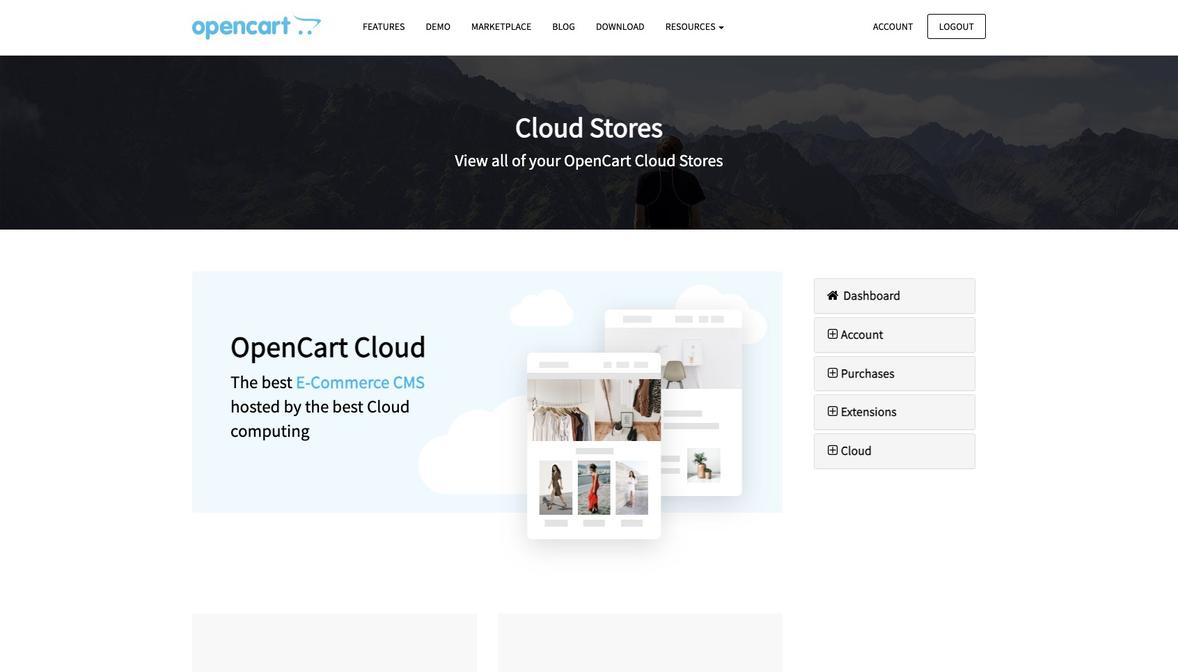 Task type: describe. For each thing, give the bounding box(es) containing it.
home image
[[825, 290, 841, 302]]

opencart - add cloud store image
[[192, 15, 321, 40]]

1 horizontal spatial stores
[[679, 149, 723, 171]]

extensions link
[[825, 404, 897, 420]]

dashboard link
[[825, 288, 900, 304]]

opencart inside cloud stores view all of your opencart cloud stores
[[564, 149, 631, 171]]

1 vertical spatial account
[[841, 326, 883, 342]]

hosted
[[230, 396, 280, 418]]

the
[[305, 396, 329, 418]]

commerce
[[311, 371, 389, 394]]

0 vertical spatial account
[[873, 20, 913, 32]]

logout
[[939, 20, 974, 32]]

features
[[363, 20, 405, 33]]

cms
[[393, 371, 425, 394]]

of
[[512, 149, 526, 171]]

0 horizontal spatial stores
[[590, 110, 663, 145]]

blog link
[[542, 15, 586, 39]]

purchases
[[841, 365, 895, 381]]

cloud stores view all of your opencart cloud stores
[[455, 110, 723, 171]]

plus square o image for account
[[825, 328, 841, 341]]

demo
[[426, 20, 450, 33]]

features link
[[352, 15, 415, 39]]

download
[[596, 20, 644, 33]]

opencart cloud the best e-commerce cms hosted by the best cloud computing
[[230, 329, 426, 442]]



Task type: locate. For each thing, give the bounding box(es) containing it.
logout link
[[927, 14, 986, 39]]

plus square o image for extensions
[[825, 406, 841, 419]]

opencart up e-
[[230, 329, 348, 365]]

cloud link
[[825, 443, 872, 459]]

blog
[[552, 20, 575, 33]]

1 horizontal spatial best
[[332, 396, 363, 418]]

0 vertical spatial account link
[[861, 14, 925, 39]]

demo link
[[415, 15, 461, 39]]

account link for features link
[[861, 14, 925, 39]]

1 vertical spatial opencart
[[230, 329, 348, 365]]

plus square o image down "extensions" link
[[825, 445, 841, 458]]

best left e-
[[261, 371, 292, 394]]

marketplace
[[471, 20, 531, 33]]

plus square o image inside cloud 'link'
[[825, 445, 841, 458]]

download link
[[586, 15, 655, 39]]

plus square o image up cloud 'link'
[[825, 406, 841, 419]]

opencart inside opencart cloud the best e-commerce cms hosted by the best cloud computing
[[230, 329, 348, 365]]

0 horizontal spatial best
[[261, 371, 292, 394]]

plus square o image up "extensions" link
[[825, 367, 841, 380]]

opencart
[[564, 149, 631, 171], [230, 329, 348, 365]]

plus square o image inside "extensions" link
[[825, 406, 841, 419]]

plus square o image inside purchases link
[[825, 367, 841, 380]]

resources link
[[655, 15, 735, 39]]

by
[[284, 396, 301, 418]]

account left the logout
[[873, 20, 913, 32]]

stores
[[590, 110, 663, 145], [679, 149, 723, 171]]

0 vertical spatial best
[[261, 371, 292, 394]]

computing
[[230, 420, 309, 442]]

2 plus square o image from the top
[[825, 367, 841, 380]]

account
[[873, 20, 913, 32], [841, 326, 883, 342]]

e-
[[296, 371, 311, 394]]

1 vertical spatial stores
[[679, 149, 723, 171]]

account link up purchases link
[[825, 326, 883, 342]]

view
[[455, 149, 488, 171]]

resources
[[665, 20, 717, 33]]

account down the dashboard 'link' at the top of the page
[[841, 326, 883, 342]]

dashboard
[[841, 288, 900, 304]]

3 plus square o image from the top
[[825, 406, 841, 419]]

1 vertical spatial account link
[[825, 326, 883, 342]]

plus square o image for purchases
[[825, 367, 841, 380]]

the
[[230, 371, 258, 394]]

your
[[529, 149, 561, 171]]

extensions
[[841, 404, 897, 420]]

account link for the dashboard 'link' at the top of the page
[[825, 326, 883, 342]]

1 plus square o image from the top
[[825, 328, 841, 341]]

purchases link
[[825, 365, 895, 381]]

plus square o image for cloud
[[825, 445, 841, 458]]

opencart right your
[[564, 149, 631, 171]]

best
[[261, 371, 292, 394], [332, 396, 363, 418]]

marketplace link
[[461, 15, 542, 39]]

0 horizontal spatial opencart
[[230, 329, 348, 365]]

4 plus square o image from the top
[[825, 445, 841, 458]]

account link left logout link on the top
[[861, 14, 925, 39]]

all
[[491, 149, 508, 171]]

account link
[[861, 14, 925, 39], [825, 326, 883, 342]]

0 vertical spatial stores
[[590, 110, 663, 145]]

best down commerce
[[332, 396, 363, 418]]

cloud
[[515, 110, 584, 145], [635, 149, 676, 171], [354, 329, 426, 365], [367, 396, 410, 418], [841, 443, 872, 459]]

0 vertical spatial opencart
[[564, 149, 631, 171]]

1 vertical spatial best
[[332, 396, 363, 418]]

plus square o image
[[825, 328, 841, 341], [825, 367, 841, 380], [825, 406, 841, 419], [825, 445, 841, 458]]

plus square o image down home image
[[825, 328, 841, 341]]

1 horizontal spatial opencart
[[564, 149, 631, 171]]



Task type: vqa. For each thing, say whether or not it's contained in the screenshot.
$29.00 within the ADV CUSTOMERS REPORT V4.5 $29.00
no



